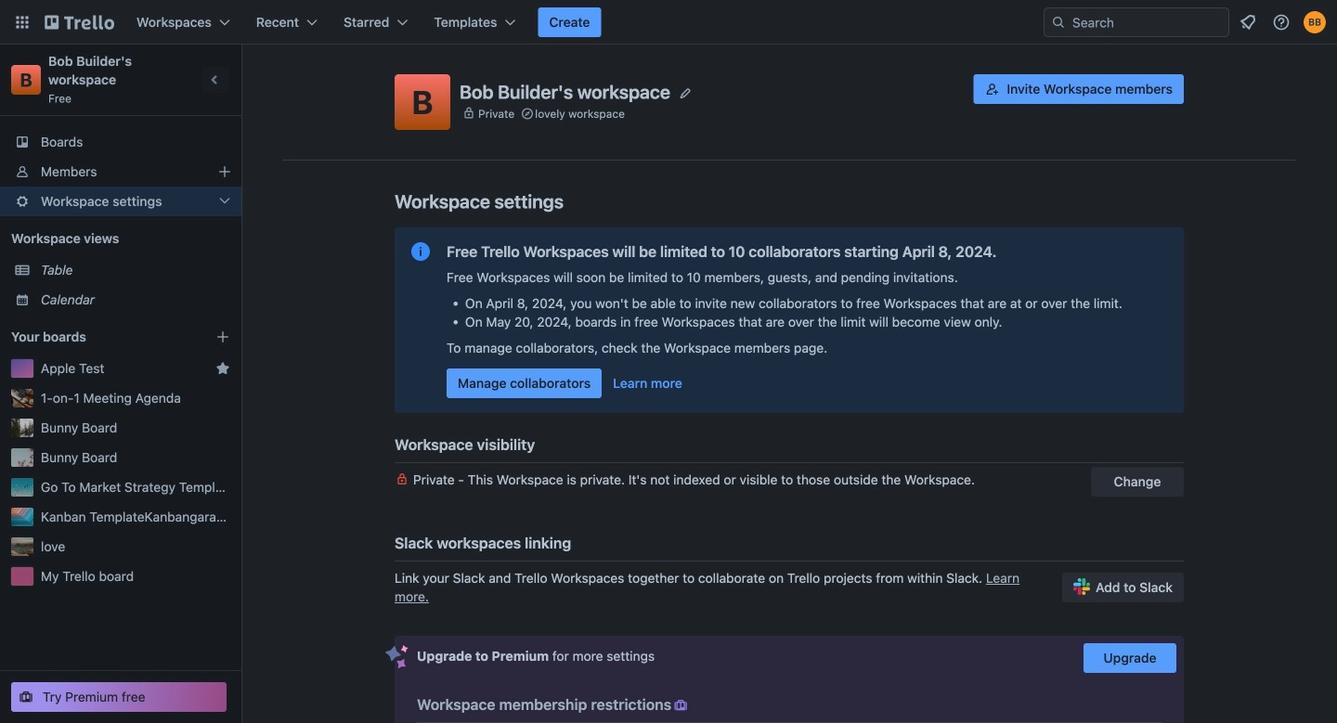 Task type: describe. For each thing, give the bounding box(es) containing it.
back to home image
[[45, 7, 114, 37]]

open information menu image
[[1273, 13, 1291, 32]]

bob builder (bobbuilder40) image
[[1304, 11, 1327, 33]]

sparkle image
[[386, 646, 409, 670]]

add board image
[[216, 330, 230, 345]]

0 notifications image
[[1238, 11, 1260, 33]]



Task type: vqa. For each thing, say whether or not it's contained in the screenshot.
TERMS
no



Task type: locate. For each thing, give the bounding box(es) containing it.
sm image
[[672, 697, 690, 715]]

Search field
[[1067, 9, 1229, 35]]

starred icon image
[[216, 361, 230, 376]]

primary element
[[0, 0, 1338, 45]]

your boards with 8 items element
[[11, 326, 188, 348]]

workspace navigation collapse icon image
[[203, 67, 229, 93]]

search image
[[1052, 15, 1067, 30]]



